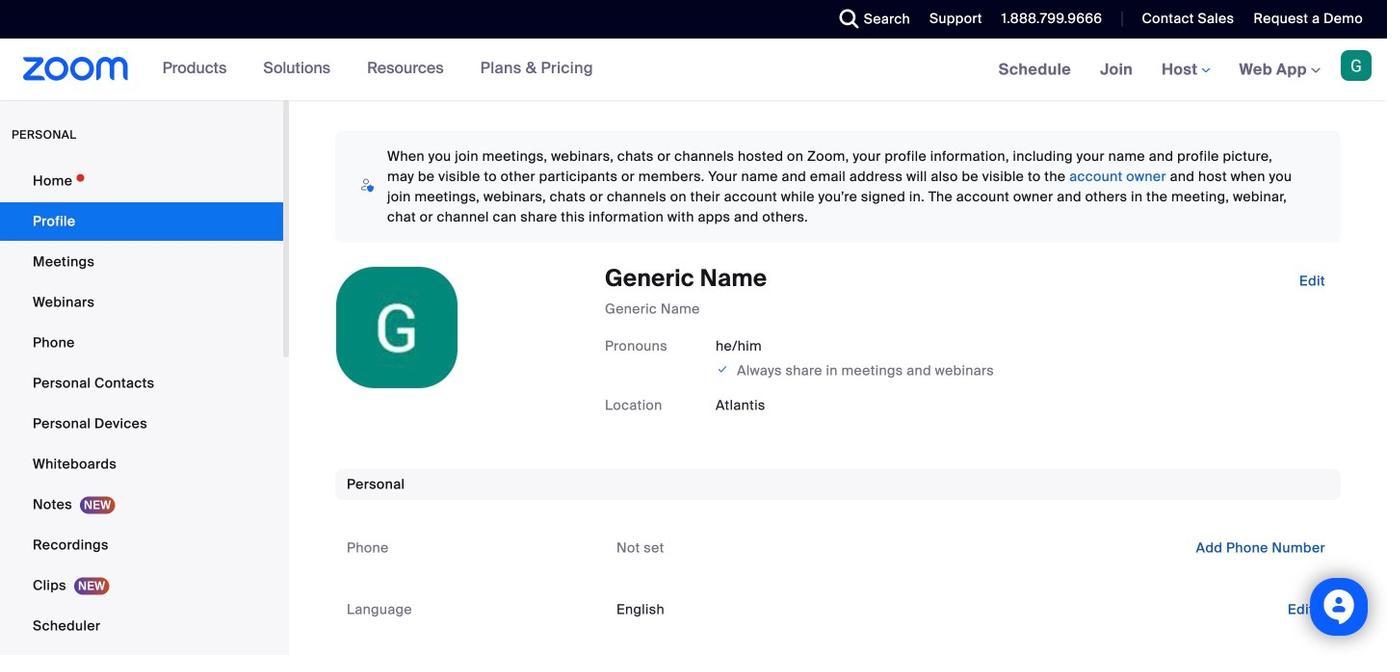 Task type: locate. For each thing, give the bounding box(es) containing it.
edit user photo image
[[381, 319, 412, 336]]

personal menu menu
[[0, 162, 283, 655]]

checked image
[[716, 360, 730, 379]]

meetings navigation
[[984, 39, 1387, 102]]

banner
[[0, 39, 1387, 102]]



Task type: vqa. For each thing, say whether or not it's contained in the screenshot.
MEETINGS navigation
yes



Task type: describe. For each thing, give the bounding box(es) containing it.
user photo image
[[336, 267, 458, 388]]

product information navigation
[[148, 39, 608, 100]]

profile picture image
[[1341, 50, 1372, 81]]

zoom logo image
[[23, 57, 129, 81]]



